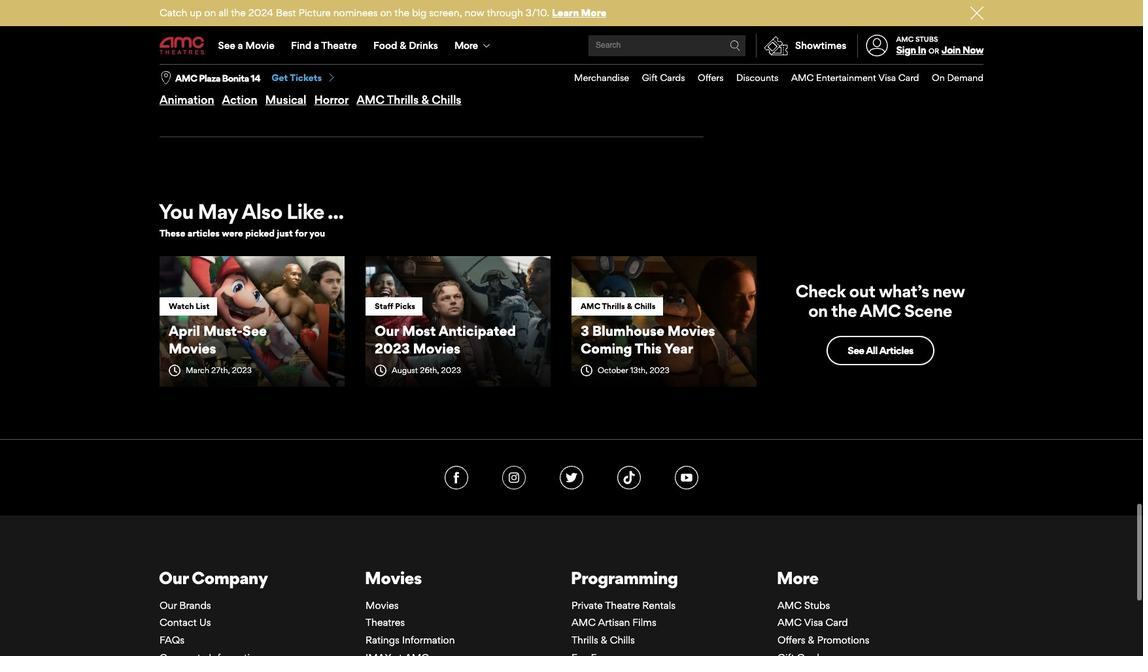 Task type: describe. For each thing, give the bounding box(es) containing it.
big
[[412, 7, 427, 19]]

movies theatres ratings information
[[366, 597, 455, 645]]

discounts link
[[724, 65, 778, 91]]

amc inside private theatre rentals amc artisan films thrills & chills
[[572, 615, 596, 627]]

2 horizontal spatial thrills
[[602, 299, 625, 309]]

blumhouse
[[592, 321, 664, 337]]

amc plaza bonita 14 button
[[175, 72, 260, 84]]

family friendly link
[[382, 60, 466, 83]]

contact us link
[[160, 615, 211, 627]]

0 horizontal spatial on
[[204, 7, 216, 19]]

you
[[159, 197, 193, 222]]

musical
[[265, 91, 306, 104]]

on inside check out what's new on the amc scene
[[808, 298, 828, 319]]

april must-see movies link
[[169, 321, 267, 355]]

must-
[[203, 321, 242, 337]]

catch up on all the 2024 best picture nominees on the big screen, now through 3/10. learn more
[[160, 7, 606, 19]]

& inside private theatre rentals amc artisan films thrills & chills
[[601, 632, 607, 645]]

rentals
[[642, 597, 676, 610]]

movies inside "april must-see movies"
[[169, 339, 216, 355]]

private
[[572, 597, 603, 610]]

amc inside amc sensory friendly films link
[[160, 64, 188, 78]]

nominees
[[333, 7, 378, 19]]

find
[[291, 39, 311, 52]]

3/10.
[[526, 7, 549, 19]]

theatre inside private theatre rentals amc artisan films thrills & chills
[[605, 597, 640, 610]]

2023
[[375, 339, 410, 355]]

our inside our brands contact us faqs
[[160, 597, 177, 610]]

sign
[[896, 44, 916, 56]]

14
[[251, 72, 260, 83]]

april
[[169, 321, 200, 337]]

list for bottom 'watch list' link
[[196, 299, 210, 309]]

were
[[222, 225, 243, 236]]

staff picks
[[375, 299, 415, 309]]

april must-see movies
[[169, 321, 267, 355]]

watch for topmost 'watch list' link
[[317, 64, 352, 78]]

action link
[[222, 87, 261, 110]]

contact
[[160, 615, 197, 627]]

see all articles link
[[827, 334, 934, 363]]

sign in button
[[896, 44, 926, 56]]

food & drinks
[[373, 39, 438, 52]]

see a movie
[[218, 39, 274, 52]]

3 blumhouse movies coming this year
[[581, 321, 715, 355]]

1 friendly from the left
[[235, 64, 278, 78]]

horror link
[[314, 87, 353, 110]]

all
[[866, 342, 878, 355]]

get
[[272, 72, 288, 83]]

movies inside movies theatres ratings information
[[366, 597, 399, 610]]

private theatre rentals amc artisan films thrills & chills
[[572, 597, 676, 645]]

private theatre rentals link
[[572, 597, 676, 610]]

amc inside amc entertainment visa card link
[[791, 72, 814, 83]]

& right food
[[400, 39, 406, 52]]

gift cards link
[[629, 65, 685, 91]]

thrills inside private theatre rentals amc artisan films thrills & chills
[[572, 632, 598, 645]]

now
[[465, 7, 484, 19]]

offers link
[[685, 65, 724, 91]]

or
[[928, 47, 939, 56]]

our most anticipated 2023 movies link
[[375, 321, 516, 355]]

family friendly
[[382, 64, 462, 78]]

food & drinks link
[[365, 27, 446, 64]]

our most anticipated 2023 movies image
[[366, 254, 551, 385]]

topics
[[279, 24, 329, 45]]

family
[[382, 64, 416, 78]]

showtimes image
[[757, 34, 795, 58]]

watch for bottom 'watch list' link
[[169, 299, 194, 309]]

footer containing our company
[[0, 437, 1143, 657]]

on
[[932, 72, 945, 83]]

staff picks link
[[350, 295, 423, 314]]

picture
[[299, 7, 331, 19]]

amc thrills & chills for the right amc thrills & chills link
[[581, 299, 656, 309]]

sign in or join amc stubs element
[[857, 27, 983, 64]]

tickets
[[290, 72, 322, 83]]

3 blumhouse movies coming this year image
[[572, 254, 757, 385]]

learn
[[552, 7, 579, 19]]

2024
[[248, 7, 273, 19]]

our for our most anticipated 2023 movies
[[375, 321, 399, 337]]

ratings
[[366, 632, 400, 645]]

card inside amc stubs amc visa card offers & promotions
[[826, 615, 848, 627]]

showtimes link
[[756, 34, 847, 58]]

in
[[918, 44, 926, 56]]

company
[[192, 565, 268, 586]]

offers inside "link"
[[698, 72, 724, 83]]

you
[[309, 225, 325, 236]]

merchandise link
[[561, 65, 629, 91]]

movies up movies link
[[365, 565, 422, 586]]

& inside amc stubs amc visa card offers & promotions
[[808, 632, 814, 645]]

a for movie
[[238, 39, 243, 52]]

also
[[242, 197, 282, 222]]

movie
[[245, 39, 274, 52]]

best
[[276, 7, 296, 19]]

staff
[[375, 299, 393, 309]]

promotions
[[817, 632, 869, 645]]

picks
[[395, 299, 415, 309]]

more button
[[446, 27, 501, 64]]

amc entertainment visa card link
[[778, 65, 919, 91]]

films inside private theatre rentals amc artisan films thrills & chills
[[632, 615, 656, 627]]

visa inside amc stubs amc visa card offers & promotions
[[804, 615, 823, 627]]

up
[[190, 7, 202, 19]]

1 horizontal spatial more
[[581, 7, 606, 19]]

1 vertical spatial watch list link
[[144, 295, 217, 314]]

list for topmost 'watch list' link
[[355, 64, 374, 78]]

more inside button
[[454, 39, 478, 52]]

articles
[[188, 225, 220, 236]]

horror
[[314, 91, 349, 104]]

submit search icon image
[[730, 41, 740, 51]]



Task type: locate. For each thing, give the bounding box(es) containing it.
1 vertical spatial list
[[196, 299, 210, 309]]

2 friendly from the left
[[419, 64, 462, 78]]

more down now
[[454, 39, 478, 52]]

1 vertical spatial amc thrills & chills link
[[556, 295, 663, 314]]

& down amc artisan films link
[[601, 632, 607, 645]]

1 vertical spatial menu
[[561, 65, 983, 91]]

offers
[[698, 72, 724, 83], [777, 632, 805, 645]]

1 horizontal spatial thrills
[[572, 632, 598, 645]]

watch list link up horror link
[[317, 60, 378, 83]]

2 vertical spatial see
[[848, 342, 864, 355]]

more
[[581, 7, 606, 19], [454, 39, 478, 52], [777, 565, 818, 586]]

april must-see movies image
[[160, 254, 345, 385]]

menu containing more
[[160, 27, 983, 64]]

0 vertical spatial chills
[[432, 91, 461, 104]]

amc instagram image
[[502, 464, 526, 487], [502, 464, 526, 487]]

amc thrills & chills for the left amc thrills & chills link
[[357, 91, 461, 104]]

watch list link
[[317, 60, 378, 83], [144, 295, 217, 314]]

this
[[635, 339, 662, 355]]

showtimes
[[795, 39, 847, 52]]

action
[[222, 91, 257, 104]]

amc inside check out what's new on the amc scene
[[860, 298, 901, 319]]

footer
[[0, 437, 1143, 657]]

& down amc visa card link at the bottom right
[[808, 632, 814, 645]]

amc stubs amc visa card offers & promotions
[[777, 597, 869, 645]]

on left all at top left
[[204, 7, 216, 19]]

watch
[[317, 64, 352, 78], [169, 299, 194, 309]]

through
[[487, 7, 523, 19]]

amc thrills & chills
[[357, 91, 461, 104], [581, 299, 656, 309]]

1 vertical spatial see
[[242, 321, 267, 337]]

artisan
[[598, 615, 630, 627]]

sensory
[[190, 64, 233, 78]]

offers & promotions link
[[777, 632, 869, 645]]

0 horizontal spatial friendly
[[235, 64, 278, 78]]

0 horizontal spatial watch
[[169, 299, 194, 309]]

0 vertical spatial watch list
[[317, 64, 374, 78]]

offers inside amc stubs amc visa card offers & promotions
[[777, 632, 805, 645]]

0 vertical spatial thrills
[[387, 91, 419, 104]]

screen,
[[429, 7, 462, 19]]

2 horizontal spatial more
[[777, 565, 818, 586]]

1 vertical spatial watch
[[169, 299, 194, 309]]

like
[[286, 197, 324, 222]]

films down find at the top left of the page
[[281, 64, 309, 78]]

amc sensory friendly films
[[160, 64, 309, 78]]

brands
[[179, 597, 211, 610]]

our up 2023
[[375, 321, 399, 337]]

most
[[402, 321, 436, 337]]

amc thrills & chills down family on the top left of the page
[[357, 91, 461, 104]]

amc twitter image
[[560, 464, 583, 487]]

1 a from the left
[[238, 39, 243, 52]]

1 horizontal spatial watch list
[[317, 64, 374, 78]]

amc twitter image
[[560, 464, 583, 487]]

movies up theatres on the bottom left of page
[[366, 597, 399, 610]]

&
[[400, 39, 406, 52], [421, 91, 429, 104], [627, 299, 632, 309], [601, 632, 607, 645], [808, 632, 814, 645]]

thrills down family on the top left of the page
[[387, 91, 419, 104]]

stubs up amc visa card link at the bottom right
[[804, 597, 830, 610]]

amc thrills & chills up blumhouse
[[581, 299, 656, 309]]

0 horizontal spatial amc thrills & chills link
[[357, 87, 465, 110]]

the up see all articles
[[831, 298, 857, 319]]

catch
[[160, 7, 187, 19]]

see for see a movie
[[218, 39, 235, 52]]

card up promotions
[[826, 615, 848, 627]]

chills down artisan
[[610, 632, 635, 645]]

join
[[941, 44, 961, 56]]

amc visa card link
[[777, 615, 848, 627]]

amc tiktok image
[[617, 464, 641, 487]]

1 horizontal spatial theatre
[[605, 597, 640, 610]]

our inside our most anticipated 2023 movies
[[375, 321, 399, 337]]

cards
[[660, 72, 685, 83]]

chills up blumhouse
[[634, 299, 656, 309]]

check out what's new on the amc scene
[[795, 278, 965, 319]]

thrills up blumhouse
[[602, 299, 625, 309]]

1 horizontal spatial stubs
[[915, 35, 938, 44]]

these
[[160, 225, 185, 236]]

0 horizontal spatial list
[[196, 299, 210, 309]]

0 horizontal spatial see
[[218, 39, 235, 52]]

see for see all articles
[[848, 342, 864, 355]]

theatre
[[321, 39, 357, 52], [605, 597, 640, 610]]

cookie consent banner dialog
[[0, 621, 1143, 657]]

0 vertical spatial more
[[581, 7, 606, 19]]

theatre down nominees
[[321, 39, 357, 52]]

1 vertical spatial offers
[[777, 632, 805, 645]]

1 horizontal spatial a
[[314, 39, 319, 52]]

see inside menu
[[218, 39, 235, 52]]

chills inside private theatre rentals amc artisan films thrills & chills
[[610, 632, 635, 645]]

demand
[[947, 72, 983, 83]]

0 horizontal spatial watch list
[[169, 299, 210, 309]]

chills down family friendly link
[[432, 91, 461, 104]]

amc stubs link
[[777, 597, 830, 610]]

watch up april
[[169, 299, 194, 309]]

0 vertical spatial theatre
[[321, 39, 357, 52]]

offers right cards
[[698, 72, 724, 83]]

thrills down amc artisan films link
[[572, 632, 598, 645]]

list up april
[[196, 299, 210, 309]]

on demand link
[[919, 65, 983, 91]]

bonita
[[222, 72, 249, 83]]

1 vertical spatial card
[[826, 615, 848, 627]]

see all articles
[[848, 342, 913, 355]]

theatre up artisan
[[605, 597, 640, 610]]

1 vertical spatial stubs
[[804, 597, 830, 610]]

0 vertical spatial offers
[[698, 72, 724, 83]]

1 horizontal spatial card
[[898, 72, 919, 83]]

0 vertical spatial films
[[281, 64, 309, 78]]

see inside "april must-see movies"
[[242, 321, 267, 337]]

menu
[[160, 27, 983, 64], [561, 65, 983, 91]]

find a theatre
[[291, 39, 357, 52]]

1 vertical spatial amc thrills & chills
[[581, 299, 656, 309]]

...
[[327, 197, 344, 222]]

0 horizontal spatial card
[[826, 615, 848, 627]]

1 horizontal spatial watch list link
[[317, 60, 378, 83]]

movies inside our most anticipated 2023 movies
[[413, 339, 460, 355]]

on right nominees
[[380, 7, 392, 19]]

& down family friendly link
[[421, 91, 429, 104]]

the
[[231, 7, 246, 19], [395, 7, 409, 19], [831, 298, 857, 319]]

amc artisan films link
[[572, 615, 656, 627]]

0 horizontal spatial theatre
[[321, 39, 357, 52]]

0 vertical spatial watch list link
[[317, 60, 378, 83]]

now
[[962, 44, 983, 56]]

amc tiktok image
[[617, 464, 641, 487]]

our up the 'contact'
[[160, 597, 177, 610]]

0 vertical spatial amc thrills & chills link
[[357, 87, 465, 110]]

our for our company
[[159, 565, 188, 586]]

1 vertical spatial more
[[454, 39, 478, 52]]

more right learn
[[581, 7, 606, 19]]

us
[[199, 615, 211, 627]]

may
[[198, 197, 238, 222]]

1 horizontal spatial offers
[[777, 632, 805, 645]]

faqs
[[160, 632, 184, 645]]

a right find at the top left of the page
[[314, 39, 319, 52]]

menu containing merchandise
[[561, 65, 983, 91]]

amc stubs sign in or join now
[[896, 35, 983, 56]]

1 vertical spatial theatre
[[605, 597, 640, 610]]

just
[[277, 225, 293, 236]]

0 horizontal spatial offers
[[698, 72, 724, 83]]

1 vertical spatial our
[[159, 565, 188, 586]]

similar
[[222, 24, 276, 45]]

a for theatre
[[314, 39, 319, 52]]

user profile image
[[859, 35, 895, 57]]

0 vertical spatial stubs
[[915, 35, 938, 44]]

amc inside amc stubs sign in or join now
[[896, 35, 914, 44]]

amc facebook image
[[445, 464, 468, 487], [445, 464, 468, 487]]

card down sign in button
[[898, 72, 919, 83]]

on left out
[[808, 298, 828, 319]]

2 a from the left
[[314, 39, 319, 52]]

films down rentals
[[632, 615, 656, 627]]

1 vertical spatial films
[[632, 615, 656, 627]]

0 vertical spatial menu
[[160, 27, 983, 64]]

search the AMC website text field
[[594, 41, 730, 51]]

1 vertical spatial chills
[[634, 299, 656, 309]]

plaza
[[199, 72, 220, 83]]

amc logo image
[[160, 37, 205, 55], [160, 37, 205, 55]]

animation
[[160, 91, 214, 104]]

& up blumhouse
[[627, 299, 632, 309]]

stubs up in on the top of the page
[[915, 35, 938, 44]]

offers down amc visa card link at the bottom right
[[777, 632, 805, 645]]

amc youtube image
[[675, 464, 698, 487], [675, 464, 698, 487]]

thrills & chills link
[[572, 632, 635, 645]]

0 vertical spatial see
[[218, 39, 235, 52]]

0 horizontal spatial amc thrills & chills
[[357, 91, 461, 104]]

the right all at top left
[[231, 7, 246, 19]]

0 horizontal spatial visa
[[804, 615, 823, 627]]

get tickets
[[272, 72, 322, 83]]

2 horizontal spatial on
[[808, 298, 828, 319]]

0 horizontal spatial the
[[231, 7, 246, 19]]

the inside check out what's new on the amc scene
[[831, 298, 857, 319]]

0 vertical spatial watch
[[317, 64, 352, 78]]

food
[[373, 39, 397, 52]]

0 vertical spatial visa
[[878, 72, 896, 83]]

3
[[581, 321, 589, 337]]

menu down showtimes image
[[561, 65, 983, 91]]

0 horizontal spatial thrills
[[387, 91, 419, 104]]

stubs inside amc stubs sign in or join now
[[915, 35, 938, 44]]

watch list up horror link
[[317, 64, 374, 78]]

0 vertical spatial our
[[375, 321, 399, 337]]

1 vertical spatial watch list
[[169, 299, 210, 309]]

amc inside 'amc plaza bonita 14' "button"
[[175, 72, 197, 83]]

1 horizontal spatial list
[[355, 64, 374, 78]]

2 horizontal spatial the
[[831, 298, 857, 319]]

2 vertical spatial our
[[160, 597, 177, 610]]

gift
[[642, 72, 658, 83]]

1 horizontal spatial friendly
[[419, 64, 462, 78]]

1 horizontal spatial amc thrills & chills link
[[556, 295, 663, 314]]

visa down 'amc stubs' link
[[804, 615, 823, 627]]

watch list up april
[[169, 299, 210, 309]]

card
[[898, 72, 919, 83], [826, 615, 848, 627]]

0 horizontal spatial watch list link
[[144, 295, 217, 314]]

gift cards
[[642, 72, 685, 83]]

the left big
[[395, 7, 409, 19]]

watch up horror
[[317, 64, 352, 78]]

2 vertical spatial thrills
[[572, 632, 598, 645]]

visa down user profile image
[[878, 72, 896, 83]]

visa inside amc entertainment visa card link
[[878, 72, 896, 83]]

0 horizontal spatial films
[[281, 64, 309, 78]]

a left movie
[[238, 39, 243, 52]]

check
[[795, 278, 846, 299]]

stubs for in
[[915, 35, 938, 44]]

1 horizontal spatial on
[[380, 7, 392, 19]]

amc entertainment visa card
[[791, 72, 919, 83]]

out
[[849, 278, 875, 299]]

amc thrills & chills link up blumhouse
[[556, 295, 663, 314]]

anticipated
[[439, 321, 516, 337]]

2 horizontal spatial see
[[848, 342, 864, 355]]

our brands contact us faqs
[[160, 597, 211, 645]]

movies down most
[[413, 339, 460, 355]]

our company
[[159, 565, 268, 586]]

1 vertical spatial thrills
[[602, 299, 625, 309]]

0 horizontal spatial a
[[238, 39, 243, 52]]

0 vertical spatial amc thrills & chills
[[357, 91, 461, 104]]

more up 'amc stubs' link
[[777, 565, 818, 586]]

programming
[[571, 565, 678, 586]]

stubs inside amc stubs amc visa card offers & promotions
[[804, 597, 830, 610]]

watch list link up april
[[144, 295, 217, 314]]

amc thrills & chills link down family friendly
[[357, 87, 465, 110]]

1 horizontal spatial visa
[[878, 72, 896, 83]]

2 vertical spatial more
[[777, 565, 818, 586]]

1 horizontal spatial amc thrills & chills
[[581, 299, 656, 309]]

for
[[295, 225, 307, 236]]

amc plaza bonita 14
[[175, 72, 260, 83]]

more inside footer
[[777, 565, 818, 586]]

list down food
[[355, 64, 374, 78]]

movies up year
[[668, 321, 715, 337]]

theatre inside menu
[[321, 39, 357, 52]]

drinks
[[409, 39, 438, 52]]

articles
[[879, 342, 913, 355]]

movies inside 3 blumhouse movies coming this year
[[668, 321, 715, 337]]

3 blumhouse movies coming this year link
[[581, 321, 715, 355]]

our brands link
[[160, 597, 211, 610]]

menu down learn
[[160, 27, 983, 64]]

faqs link
[[160, 632, 184, 645]]

our up the our brands link
[[159, 565, 188, 586]]

1 vertical spatial visa
[[804, 615, 823, 627]]

0 vertical spatial list
[[355, 64, 374, 78]]

1 horizontal spatial watch
[[317, 64, 352, 78]]

movies down april
[[169, 339, 216, 355]]

learn more link
[[552, 7, 606, 19]]

year
[[664, 339, 693, 355]]

0 horizontal spatial stubs
[[804, 597, 830, 610]]

1 horizontal spatial the
[[395, 7, 409, 19]]

find a theatre link
[[283, 27, 365, 64]]

card inside menu
[[898, 72, 919, 83]]

visa
[[878, 72, 896, 83], [804, 615, 823, 627]]

list
[[355, 64, 374, 78], [196, 299, 210, 309]]

0 horizontal spatial more
[[454, 39, 478, 52]]

1 horizontal spatial see
[[242, 321, 267, 337]]

stubs for visa
[[804, 597, 830, 610]]

new
[[933, 278, 965, 299]]

on demand
[[932, 72, 983, 83]]

1 horizontal spatial films
[[632, 615, 656, 627]]

2 vertical spatial chills
[[610, 632, 635, 645]]

0 vertical spatial card
[[898, 72, 919, 83]]

explore
[[159, 24, 219, 45]]

you may also like ... these articles were picked just for you
[[159, 197, 344, 236]]



Task type: vqa. For each thing, say whether or not it's contained in the screenshot.


